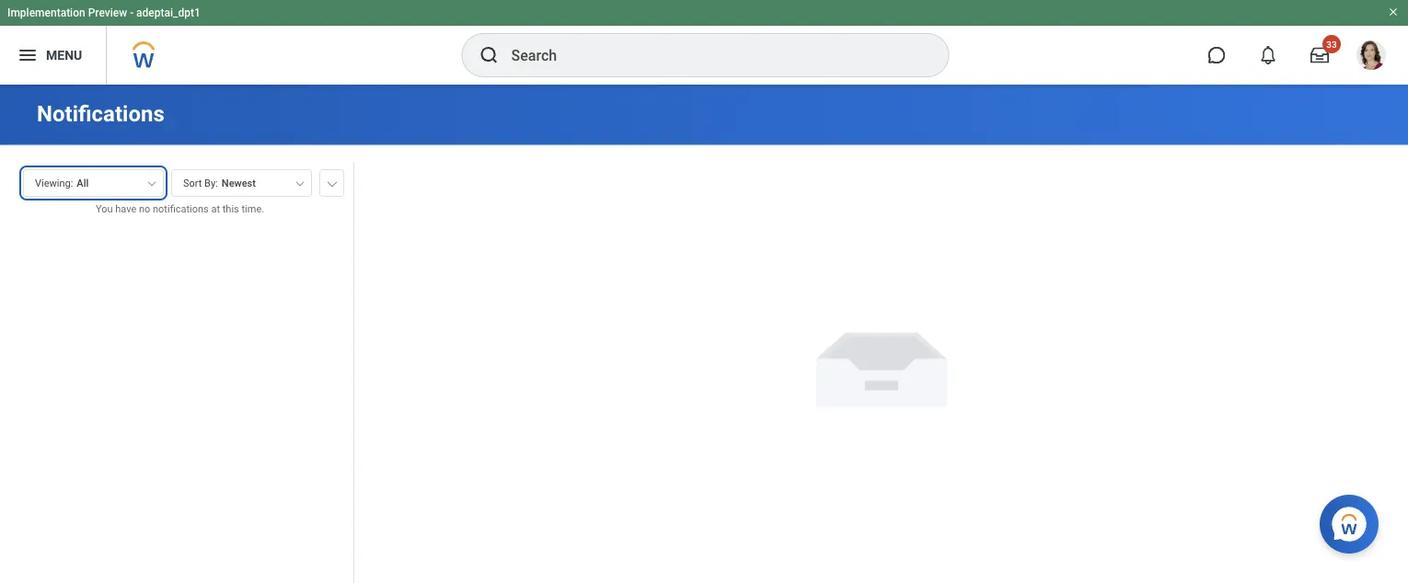 Task type: locate. For each thing, give the bounding box(es) containing it.
33
[[1326, 39, 1337, 50]]

Search Workday  search field
[[511, 35, 911, 75]]

tab panel
[[0, 161, 353, 583]]

implementation preview -   adeptai_dpt1
[[7, 6, 200, 19]]

justify image
[[17, 44, 39, 66]]

you
[[96, 203, 113, 215]]

have
[[115, 203, 136, 215]]

more image
[[327, 178, 338, 187]]

tab panel containing viewing:
[[0, 161, 353, 583]]

tab panel inside notifications main content
[[0, 161, 353, 583]]

search image
[[478, 44, 500, 66]]

33 button
[[1299, 35, 1341, 75]]

preview
[[88, 6, 127, 19]]

profile logan mcneil image
[[1356, 40, 1386, 74]]

sort
[[183, 178, 202, 189]]

viewing: all
[[35, 178, 89, 189]]

at
[[211, 203, 220, 215]]

notifications large image
[[1259, 46, 1277, 64]]

you have no notifications at this time.
[[96, 203, 264, 215]]



Task type: vqa. For each thing, say whether or not it's contained in the screenshot.
banner
no



Task type: describe. For each thing, give the bounding box(es) containing it.
-
[[130, 6, 134, 19]]

newest
[[222, 178, 256, 189]]

notifications main content
[[0, 85, 1408, 583]]

viewing:
[[35, 178, 73, 189]]

sort by: newest
[[183, 178, 256, 189]]

notifications
[[153, 203, 209, 215]]

menu
[[46, 48, 82, 63]]

close environment banner image
[[1388, 6, 1399, 17]]

time.
[[242, 203, 264, 215]]

implementation
[[7, 6, 85, 19]]

inbox items list box
[[0, 230, 353, 583]]

reading pane region
[[354, 146, 1408, 583]]

no
[[139, 203, 150, 215]]

this
[[222, 203, 239, 215]]

all
[[77, 178, 89, 189]]

inbox large image
[[1310, 46, 1329, 64]]

by:
[[204, 178, 218, 189]]

notifications
[[37, 101, 165, 127]]

menu button
[[0, 26, 106, 85]]

adeptai_dpt1
[[136, 6, 200, 19]]

menu banner
[[0, 0, 1408, 85]]



